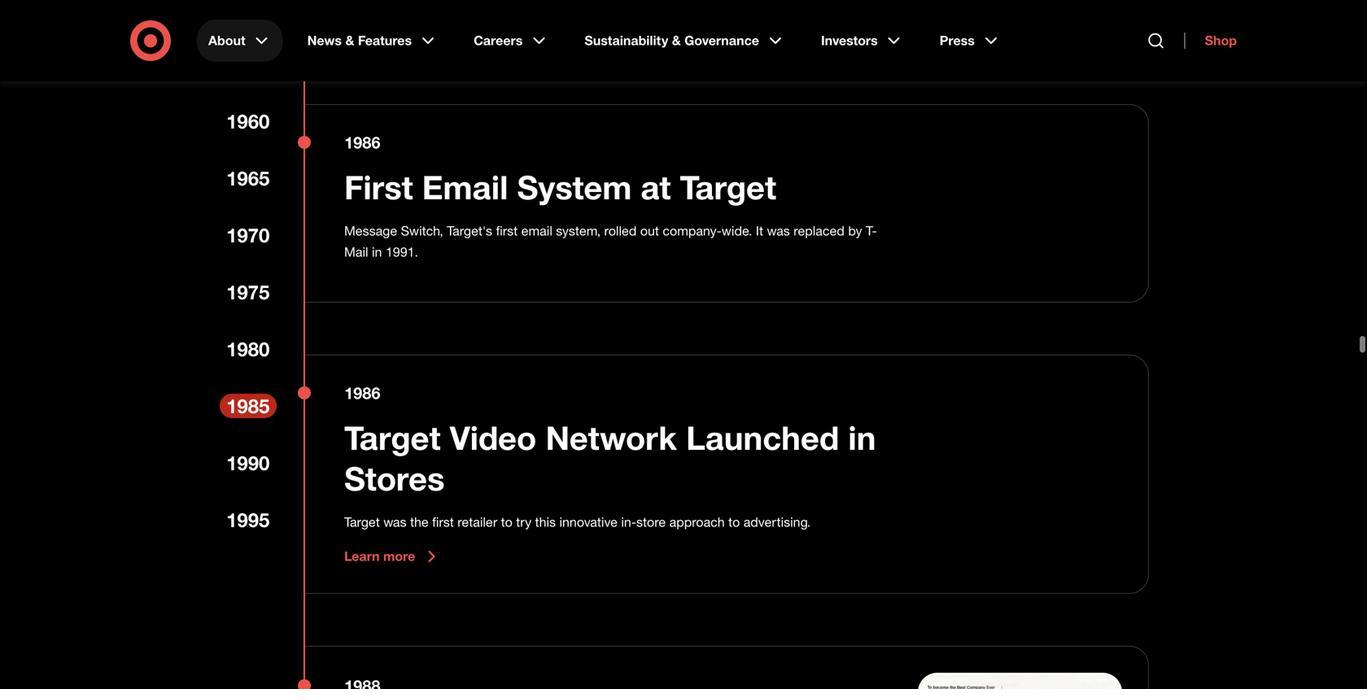 Task type: vqa. For each thing, say whether or not it's contained in the screenshot.
the 1965 link
yes



Task type: locate. For each thing, give the bounding box(es) containing it.
0 horizontal spatial to
[[501, 514, 513, 530]]

learn more button
[[344, 547, 441, 566]]

first left email
[[496, 223, 518, 239]]

to left try
[[501, 514, 513, 530]]

press link
[[928, 20, 1012, 62]]

1 & from the left
[[345, 33, 354, 48]]

first inside message switch, target's first email system, rolled out company-wide. it was replaced by t- mail in 1991.
[[496, 223, 518, 239]]

1965 link
[[220, 166, 277, 190]]

0 vertical spatial first
[[496, 223, 518, 239]]

was
[[767, 223, 790, 239], [383, 514, 407, 530]]

1 vertical spatial in
[[848, 418, 876, 458]]

network
[[546, 418, 677, 458]]

& for features
[[345, 33, 354, 48]]

1986 for message
[[344, 133, 380, 152]]

1960 link
[[220, 109, 277, 133]]

email
[[422, 167, 508, 207]]

target video network launched in stores button
[[344, 417, 879, 499]]

& for governance
[[672, 33, 681, 48]]

to
[[501, 514, 513, 530], [728, 514, 740, 530]]

first
[[344, 167, 413, 207]]

0 horizontal spatial in
[[372, 244, 382, 260]]

2 & from the left
[[672, 33, 681, 48]]

by
[[848, 223, 862, 239]]

0 vertical spatial in
[[372, 244, 382, 260]]

wide.
[[722, 223, 752, 239]]

target
[[680, 167, 776, 207], [344, 418, 441, 458], [344, 514, 380, 530]]

1 horizontal spatial in
[[848, 418, 876, 458]]

1980 link
[[220, 337, 277, 361]]

1 1986 from the top
[[344, 133, 380, 152]]

mail
[[344, 244, 368, 260]]

was right it
[[767, 223, 790, 239]]

shop link
[[1185, 33, 1237, 49]]

it
[[756, 223, 763, 239]]

t-
[[866, 223, 877, 239]]

&
[[345, 33, 354, 48], [672, 33, 681, 48]]

2 vertical spatial target
[[344, 514, 380, 530]]

0 horizontal spatial first
[[432, 514, 454, 530]]

message switch, target's first email system, rolled out company-wide. it was replaced by t- mail in 1991.
[[344, 223, 877, 260]]

1 horizontal spatial first
[[496, 223, 518, 239]]

1985 link
[[220, 394, 277, 418]]

1990
[[226, 451, 270, 475]]

first
[[496, 223, 518, 239], [432, 514, 454, 530]]

& inside "link"
[[672, 33, 681, 48]]

target's
[[447, 223, 492, 239]]

news & features link
[[296, 20, 449, 62]]

& left governance
[[672, 33, 681, 48]]

careers
[[474, 33, 523, 48]]

was inside message switch, target's first email system, rolled out company-wide. it was replaced by t- mail in 1991.
[[767, 223, 790, 239]]

1960
[[226, 109, 270, 133]]

was left the
[[383, 514, 407, 530]]

1 horizontal spatial to
[[728, 514, 740, 530]]

0 vertical spatial was
[[767, 223, 790, 239]]

about
[[208, 33, 245, 48]]

switch,
[[401, 223, 443, 239]]

1 to from the left
[[501, 514, 513, 530]]

& right news
[[345, 33, 354, 48]]

1 vertical spatial first
[[432, 514, 454, 530]]

news & features
[[307, 33, 412, 48]]

system,
[[556, 223, 601, 239]]

1985
[[226, 394, 270, 418]]

sustainability & governance
[[585, 33, 759, 48]]

0 vertical spatial 1986
[[344, 133, 380, 152]]

1995 link
[[220, 508, 277, 532]]

to right approach
[[728, 514, 740, 530]]

in
[[372, 244, 382, 260], [848, 418, 876, 458]]

0 horizontal spatial &
[[345, 33, 354, 48]]

target up learn
[[344, 514, 380, 530]]

1995
[[226, 508, 270, 532]]

target up stores
[[344, 418, 441, 458]]

1 vertical spatial was
[[383, 514, 407, 530]]

1 horizontal spatial was
[[767, 223, 790, 239]]

this
[[535, 514, 556, 530]]

first right the
[[432, 514, 454, 530]]

launched
[[686, 418, 839, 458]]

target up wide.
[[680, 167, 776, 207]]

system
[[517, 167, 632, 207]]

1 horizontal spatial &
[[672, 33, 681, 48]]

rolled
[[604, 223, 637, 239]]

1 vertical spatial 1986
[[344, 383, 380, 403]]

investors link
[[810, 20, 915, 62]]

1 vertical spatial target
[[344, 418, 441, 458]]

1986 for target
[[344, 383, 380, 403]]

2 1986 from the top
[[344, 383, 380, 403]]

press
[[940, 33, 975, 48]]

1986
[[344, 133, 380, 152], [344, 383, 380, 403]]

target inside target video network launched in stores
[[344, 418, 441, 458]]

in inside target video network launched in stores
[[848, 418, 876, 458]]



Task type: describe. For each thing, give the bounding box(es) containing it.
target was the first retailer to try this innovative in-store approach to advertising.
[[344, 514, 811, 530]]

about link
[[197, 20, 283, 62]]

sustainability & governance link
[[573, 20, 797, 62]]

try
[[516, 514, 531, 530]]

0 vertical spatial target
[[680, 167, 776, 207]]

1975 link
[[220, 280, 277, 304]]

1991.
[[386, 244, 418, 260]]

first for retailer
[[432, 514, 454, 530]]

target for network
[[344, 418, 441, 458]]

target video network launched in stores
[[344, 418, 876, 498]]

sustainability
[[585, 33, 668, 48]]

email
[[521, 223, 552, 239]]

news
[[307, 33, 342, 48]]

learn
[[344, 548, 380, 564]]

approach
[[669, 514, 725, 530]]

more
[[383, 548, 415, 564]]

out
[[640, 223, 659, 239]]

1965
[[226, 166, 270, 190]]

1975
[[226, 280, 270, 304]]

advertising.
[[744, 514, 811, 530]]

careers link
[[462, 20, 560, 62]]

target for the
[[344, 514, 380, 530]]

first for email
[[496, 223, 518, 239]]

in inside message switch, target's first email system, rolled out company-wide. it was replaced by t- mail in 1991.
[[372, 244, 382, 260]]

shop
[[1205, 33, 1237, 48]]

video
[[450, 418, 537, 458]]

2 to from the left
[[728, 514, 740, 530]]

features
[[358, 33, 412, 48]]

governance
[[684, 33, 759, 48]]

replaced
[[794, 223, 845, 239]]

learn more
[[344, 548, 415, 564]]

the
[[410, 514, 429, 530]]

innovative
[[559, 514, 618, 530]]

investors
[[821, 33, 878, 48]]

message
[[344, 223, 397, 239]]

1980
[[226, 337, 270, 361]]

1970 link
[[220, 223, 277, 247]]

retailer
[[458, 514, 497, 530]]

in-
[[621, 514, 636, 530]]

company-
[[663, 223, 722, 239]]

at
[[641, 167, 671, 207]]

stores
[[344, 459, 445, 498]]

1970
[[226, 223, 270, 247]]

1990 link
[[220, 451, 277, 475]]

0 horizontal spatial was
[[383, 514, 407, 530]]

store
[[636, 514, 666, 530]]

first email system at target
[[344, 167, 776, 207]]



